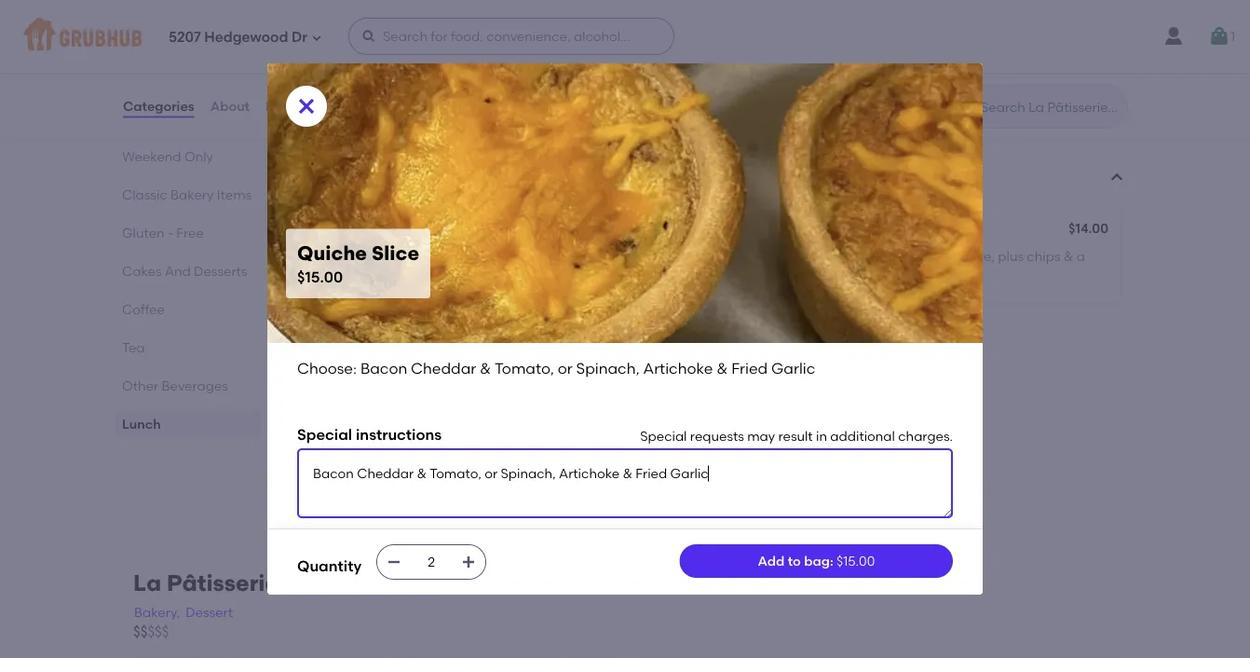 Task type: vqa. For each thing, say whether or not it's contained in the screenshot.
American
no



Task type: describe. For each thing, give the bounding box(es) containing it.
kids
[[361, 83, 388, 99]]

cakes and desserts tab
[[122, 261, 253, 281]]

quiche for quiche slice $15.00
[[297, 241, 367, 265]]

pâtisserie
[[167, 569, 279, 596]]

box for ham & brie sandwich lunch box
[[496, 222, 519, 238]]

4 a from the left
[[1077, 248, 1086, 264]]

bottled
[[312, 11, 359, 27]]

weekend only
[[122, 148, 213, 164]]

chicken
[[812, 248, 861, 264]]

chocolate
[[756, 83, 824, 99]]

plus inside french curry chicken salad on a baguette, plus chips & a cookie!
[[999, 248, 1024, 264]]

ham for ham & brie sandwich lunch box
[[312, 222, 343, 238]]

ham & brie sandwich lunch box
[[312, 222, 519, 238]]

1 chips from the left
[[512, 248, 546, 264]]

on inside french curry chicken salad on a baguette, plus chips & a cookie!
[[902, 248, 918, 264]]

1 a from the left
[[406, 248, 414, 264]]

1 cheddar from the top
[[411, 358, 468, 374]]

french for french curry chicken salad on a baguette, plus chips & a cookie!
[[730, 248, 773, 264]]

brie for sandwich
[[359, 222, 384, 238]]

juice
[[391, 83, 426, 99]]

charges.
[[899, 428, 953, 444]]

0 horizontal spatial svg image
[[295, 95, 318, 118]]

categories
[[123, 98, 194, 114]]

only
[[184, 148, 213, 164]]

dr
[[292, 29, 308, 46]]

quiche slice image
[[564, 319, 704, 440]]

0 vertical spatial cookie!
[[573, 248, 619, 264]]

tea tab
[[122, 337, 253, 357]]

coffee
[[122, 301, 165, 317]]

additional
[[831, 428, 896, 444]]

about button
[[209, 73, 251, 140]]

beverages
[[162, 378, 228, 393]]

la
[[133, 569, 161, 596]]

requests
[[690, 428, 744, 444]]

about
[[210, 98, 250, 114]]

cookie! inside french curry chicken salad on a baguette, plus chips & a cookie!
[[730, 267, 775, 283]]

0 horizontal spatial artichoke
[[387, 377, 447, 393]]

gluten
[[122, 225, 165, 241]]

2 a from the left
[[562, 248, 570, 264]]

0 horizontal spatial or
[[312, 377, 325, 393]]

salad
[[864, 248, 899, 264]]

reviews
[[266, 98, 318, 114]]

items
[[217, 186, 252, 202]]

1 baguette, from the left
[[418, 248, 480, 264]]

bakery, button
[[133, 601, 181, 622]]

french curry chicken salad lunch box
[[730, 222, 977, 238]]

french for french curry chicken salad lunch box
[[730, 222, 774, 238]]

gluten - free
[[122, 225, 204, 241]]

categories button
[[122, 73, 195, 140]]

1 horizontal spatial garlic
[[772, 359, 816, 378]]

gluten - free tab
[[122, 223, 253, 242]]

Search La Pâtisserie (Annie St) search field
[[980, 98, 1122, 116]]

add to bag: $15.00
[[758, 553, 875, 569]]

instructions
[[356, 425, 442, 443]]

1 horizontal spatial spinach,
[[577, 359, 640, 378]]

classic bakery items
[[122, 186, 252, 202]]

tea
[[122, 339, 145, 355]]

hedgewood
[[204, 29, 288, 46]]

water
[[362, 11, 402, 27]]

Special instructions text field
[[297, 449, 953, 518]]

-
[[168, 225, 173, 241]]

la pâtisserie (annie st) menu info bakery, dessert $$$$$
[[133, 569, 512, 640]]

to
[[788, 553, 801, 569]]

info
[[469, 569, 512, 596]]

add
[[758, 553, 785, 569]]

honest
[[312, 83, 357, 99]]

in
[[816, 428, 828, 444]]

0 horizontal spatial fried
[[463, 377, 495, 393]]

0 horizontal spatial spinach,
[[328, 377, 383, 393]]

0 horizontal spatial svg image
[[311, 32, 323, 43]]

2 horizontal spatial svg image
[[387, 554, 402, 569]]

$$$$$
[[133, 624, 169, 640]]

cakes and desserts
[[122, 263, 247, 279]]

1 on from the left
[[387, 248, 403, 264]]

salad
[[871, 222, 908, 238]]

$3.00 for honest kids juice
[[657, 81, 692, 97]]

quantity
[[297, 556, 362, 574]]

croix
[[122, 34, 155, 49]]

curry
[[777, 222, 812, 238]]

french curry chicken salad on a baguette, plus chips & a cookie!
[[730, 248, 1086, 283]]

5207
[[169, 29, 201, 46]]

search icon image
[[952, 95, 974, 117]]

weekend
[[122, 148, 181, 164]]

quiche for quiche slice
[[312, 332, 358, 348]]

slice for quiche slice
[[361, 332, 392, 348]]

classic
[[122, 186, 168, 202]]

sandwich
[[388, 222, 451, 238]]

reviews button
[[265, 73, 319, 140]]

slice for quiche slice $15.00
[[372, 241, 420, 265]]

honest kids juice
[[312, 83, 426, 99]]

2 cheddar from the top
[[411, 359, 476, 378]]

$14.00 for ham & brie on a baguette, plus chips & a cookie!
[[652, 220, 692, 236]]

buns
[[122, 110, 153, 126]]



Task type: locate. For each thing, give the bounding box(es) containing it.
dessert
[[186, 604, 233, 620]]

$15.00 right bag:
[[837, 553, 875, 569]]

bakery,
[[134, 604, 180, 620]]

baguette, right salad
[[933, 248, 995, 264]]

1 horizontal spatial cookie!
[[730, 267, 775, 283]]

cakes
[[122, 263, 162, 279]]

ham up quiche slice
[[312, 248, 343, 264]]

lunch inside tab
[[122, 416, 161, 432]]

lunch inside button
[[297, 166, 357, 189]]

weekend only tab
[[122, 146, 253, 166]]

plus
[[483, 248, 509, 264], [999, 248, 1024, 264]]

1 french from the top
[[730, 222, 774, 238]]

other beverages
[[122, 378, 228, 393]]

cookie!
[[573, 248, 619, 264], [730, 267, 775, 283]]

1 box from the left
[[496, 222, 519, 238]]

0 horizontal spatial special
[[297, 425, 352, 443]]

svg image
[[1209, 25, 1231, 48], [295, 95, 318, 118], [462, 554, 476, 569]]

artichoke
[[644, 359, 713, 378], [387, 377, 447, 393]]

box up french curry chicken salad on a baguette, plus chips & a cookie!
[[954, 222, 977, 238]]

1 vertical spatial $3.00
[[657, 81, 692, 97]]

1 vertical spatial slice
[[361, 332, 392, 348]]

on down ham & brie sandwich lunch box
[[387, 248, 403, 264]]

0 horizontal spatial $14.00
[[652, 220, 692, 236]]

quiche down ham & brie sandwich lunch box
[[297, 241, 367, 265]]

quiche slice $15.00
[[297, 241, 420, 286]]

desserts
[[194, 263, 247, 279]]

1 horizontal spatial svg image
[[462, 554, 476, 569]]

0 vertical spatial quiche
[[297, 241, 367, 265]]

0 vertical spatial svg image
[[1209, 25, 1231, 48]]

2 brie from the top
[[359, 248, 383, 264]]

0 horizontal spatial baguette,
[[418, 248, 480, 264]]

lunch button
[[294, 165, 1129, 191]]

chips
[[512, 248, 546, 264], [1027, 248, 1061, 264]]

1 vertical spatial ham
[[312, 248, 343, 264]]

2 baguette, from the left
[[933, 248, 995, 264]]

a
[[406, 248, 414, 264], [562, 248, 570, 264], [921, 248, 930, 264], [1077, 248, 1086, 264]]

1 horizontal spatial fried
[[732, 359, 768, 378]]

hot
[[730, 83, 753, 99]]

svg image inside 1 button
[[1209, 25, 1231, 48]]

svg image left input item quantity number field
[[387, 554, 402, 569]]

1 brie from the top
[[359, 222, 384, 238]]

lunch down "reviews" button
[[297, 166, 357, 189]]

lunch right salad
[[912, 222, 950, 238]]

$15.00
[[297, 268, 343, 286], [837, 553, 875, 569]]

slice inside "quiche slice $15.00"
[[372, 241, 420, 265]]

2 chips from the left
[[1027, 248, 1061, 264]]

2 plus from the left
[[999, 248, 1024, 264]]

0 horizontal spatial plus
[[483, 248, 509, 264]]

special for special instructions
[[297, 425, 352, 443]]

0 vertical spatial $15.00
[[297, 268, 343, 286]]

svg image right dr
[[311, 32, 323, 43]]

2 vertical spatial svg image
[[462, 554, 476, 569]]

other
[[122, 378, 159, 393]]

1 horizontal spatial plus
[[999, 248, 1024, 264]]

1
[[1231, 28, 1236, 44]]

lunch up ham & brie on a baguette, plus chips & a cookie! at left
[[454, 222, 493, 238]]

box
[[496, 222, 519, 238], [954, 222, 977, 238]]

hot chocolate
[[730, 83, 824, 99]]

spinach,
[[577, 359, 640, 378], [328, 377, 383, 393]]

classic bakery items tab
[[122, 185, 253, 204]]

croissants tab
[[122, 70, 253, 90]]

1 horizontal spatial box
[[954, 222, 977, 238]]

1 horizontal spatial on
[[902, 248, 918, 264]]

1 horizontal spatial svg image
[[362, 29, 377, 44]]

$5.00
[[1074, 81, 1109, 97]]

bag:
[[804, 553, 834, 569]]

0 vertical spatial slice
[[372, 241, 420, 265]]

1 ham from the top
[[312, 222, 343, 238]]

1 vertical spatial brie
[[359, 248, 383, 264]]

Input item quantity number field
[[411, 545, 452, 579]]

special left requests
[[640, 428, 687, 444]]

artichoke up the instructions
[[387, 377, 447, 393]]

2 ham from the top
[[312, 248, 343, 264]]

slice
[[372, 241, 420, 265], [361, 332, 392, 348]]

box up ham & brie on a baguette, plus chips & a cookie! at left
[[496, 222, 519, 238]]

tomato,
[[484, 358, 536, 374], [495, 359, 554, 378]]

menu
[[402, 569, 463, 596]]

$14.00
[[652, 220, 692, 236], [1069, 220, 1109, 236]]

chicken
[[815, 222, 868, 238]]

lunch down other
[[122, 416, 161, 432]]

1 $14.00 from the left
[[652, 220, 692, 236]]

main navigation navigation
[[0, 0, 1251, 73]]

croissants
[[122, 72, 189, 88]]

1 vertical spatial svg image
[[295, 95, 318, 118]]

0 horizontal spatial $15.00
[[297, 268, 343, 286]]

quiche down "quiche slice $15.00"
[[312, 332, 358, 348]]

0 vertical spatial ham
[[312, 222, 343, 238]]

special instructions
[[297, 425, 442, 443]]

$3.00
[[657, 9, 692, 25], [657, 81, 692, 97]]

bottled water
[[312, 11, 402, 27]]

quiche
[[297, 241, 367, 265], [312, 332, 358, 348]]

0 horizontal spatial garlic
[[498, 377, 536, 393]]

result
[[779, 428, 813, 444]]

brie up "quiche slice $15.00"
[[359, 222, 384, 238]]

french left curry on the top of the page
[[730, 248, 773, 264]]

quiche inside "quiche slice $15.00"
[[297, 241, 367, 265]]

garlic
[[772, 359, 816, 378], [498, 377, 536, 393]]

free
[[176, 225, 204, 241]]

artichoke down $7.50
[[644, 359, 713, 378]]

box for french curry chicken salad lunch box
[[954, 222, 977, 238]]

2 box from the left
[[954, 222, 977, 238]]

0 horizontal spatial on
[[387, 248, 403, 264]]

2 horizontal spatial svg image
[[1209, 25, 1231, 48]]

baguette, down sandwich
[[418, 248, 480, 264]]

st)
[[364, 569, 396, 596]]

0 horizontal spatial chips
[[512, 248, 546, 264]]

french inside french curry chicken salad on a baguette, plus chips & a cookie!
[[730, 248, 773, 264]]

(annie
[[284, 569, 359, 596]]

curry
[[776, 248, 809, 264]]

lunch tab
[[122, 414, 253, 433]]

1 $3.00 from the top
[[657, 9, 692, 25]]

chips inside french curry chicken salad on a baguette, plus chips & a cookie!
[[1027, 248, 1061, 264]]

bakery
[[171, 186, 214, 202]]

5207 hedgewood dr
[[169, 29, 308, 46]]

1 horizontal spatial $14.00
[[1069, 220, 1109, 236]]

2 $3.00 from the top
[[657, 81, 692, 97]]

slice down "quiche slice $15.00"
[[361, 332, 392, 348]]

brie down ham & brie sandwich lunch box
[[359, 248, 383, 264]]

may
[[748, 428, 776, 444]]

1 button
[[1209, 20, 1236, 53]]

1 plus from the left
[[483, 248, 509, 264]]

1 vertical spatial french
[[730, 248, 773, 264]]

$15.00 inside "quiche slice $15.00"
[[297, 268, 343, 286]]

ham for ham & brie on a baguette, plus chips & a cookie!
[[312, 248, 343, 264]]

1 horizontal spatial $15.00
[[837, 553, 875, 569]]

$3.00 for bottled water
[[657, 9, 692, 25]]

special left the instructions
[[297, 425, 352, 443]]

1 horizontal spatial chips
[[1027, 248, 1061, 264]]

ham up "quiche slice $15.00"
[[312, 222, 343, 238]]

svg image down bottled water
[[362, 29, 377, 44]]

$15.00 up quiche slice
[[297, 268, 343, 286]]

fried
[[732, 359, 768, 378], [463, 377, 495, 393]]

cheddar
[[411, 358, 468, 374], [411, 359, 476, 378]]

croix bar tab
[[122, 32, 253, 51]]

or
[[558, 359, 573, 378], [312, 377, 325, 393]]

1 vertical spatial cookie!
[[730, 267, 775, 283]]

dessert button
[[185, 601, 234, 622]]

other beverages tab
[[122, 376, 253, 395]]

0 horizontal spatial box
[[496, 222, 519, 238]]

brie for on
[[359, 248, 383, 264]]

bar
[[158, 34, 180, 49]]

1 horizontal spatial artichoke
[[644, 359, 713, 378]]

& inside french curry chicken salad on a baguette, plus chips & a cookie!
[[1064, 248, 1074, 264]]

2 french from the top
[[730, 248, 773, 264]]

on right salad
[[902, 248, 918, 264]]

french left curry
[[730, 222, 774, 238]]

coffee tab
[[122, 299, 253, 319]]

and
[[165, 263, 191, 279]]

baguette,
[[418, 248, 480, 264], [933, 248, 995, 264]]

$7.50
[[661, 332, 692, 348]]

buns tab
[[122, 108, 253, 128]]

1 horizontal spatial special
[[640, 428, 687, 444]]

slice down ham & brie sandwich lunch box
[[372, 241, 420, 265]]

choose:
[[312, 358, 364, 374], [297, 359, 357, 378]]

special
[[297, 425, 352, 443], [640, 428, 687, 444]]

$14.00 for french curry chicken salad on a baguette, plus chips & a cookie!
[[1069, 220, 1109, 236]]

ham & brie on a baguette, plus chips & a cookie!
[[312, 248, 619, 264]]

1 horizontal spatial baguette,
[[933, 248, 995, 264]]

1 horizontal spatial or
[[558, 359, 573, 378]]

0 vertical spatial french
[[730, 222, 774, 238]]

0 horizontal spatial cookie!
[[573, 248, 619, 264]]

svg image
[[362, 29, 377, 44], [311, 32, 323, 43], [387, 554, 402, 569]]

1 vertical spatial $15.00
[[837, 553, 875, 569]]

on
[[387, 248, 403, 264], [902, 248, 918, 264]]

choose: bacon cheddar & tomato, or spinach, artichoke & fried garlic
[[312, 358, 536, 393], [297, 359, 816, 378]]

2 $14.00 from the left
[[1069, 220, 1109, 236]]

special requests may result in additional charges.
[[640, 428, 953, 444]]

croix bar
[[122, 34, 180, 49]]

special for special requests may result in additional charges.
[[640, 428, 687, 444]]

2 on from the left
[[902, 248, 918, 264]]

0 vertical spatial brie
[[359, 222, 384, 238]]

3 a from the left
[[921, 248, 930, 264]]

baguette, inside french curry chicken salad on a baguette, plus chips & a cookie!
[[933, 248, 995, 264]]

brie
[[359, 222, 384, 238], [359, 248, 383, 264]]

ham
[[312, 222, 343, 238], [312, 248, 343, 264]]

1 vertical spatial quiche
[[312, 332, 358, 348]]

0 vertical spatial $3.00
[[657, 9, 692, 25]]

quiche slice
[[312, 332, 392, 348]]



